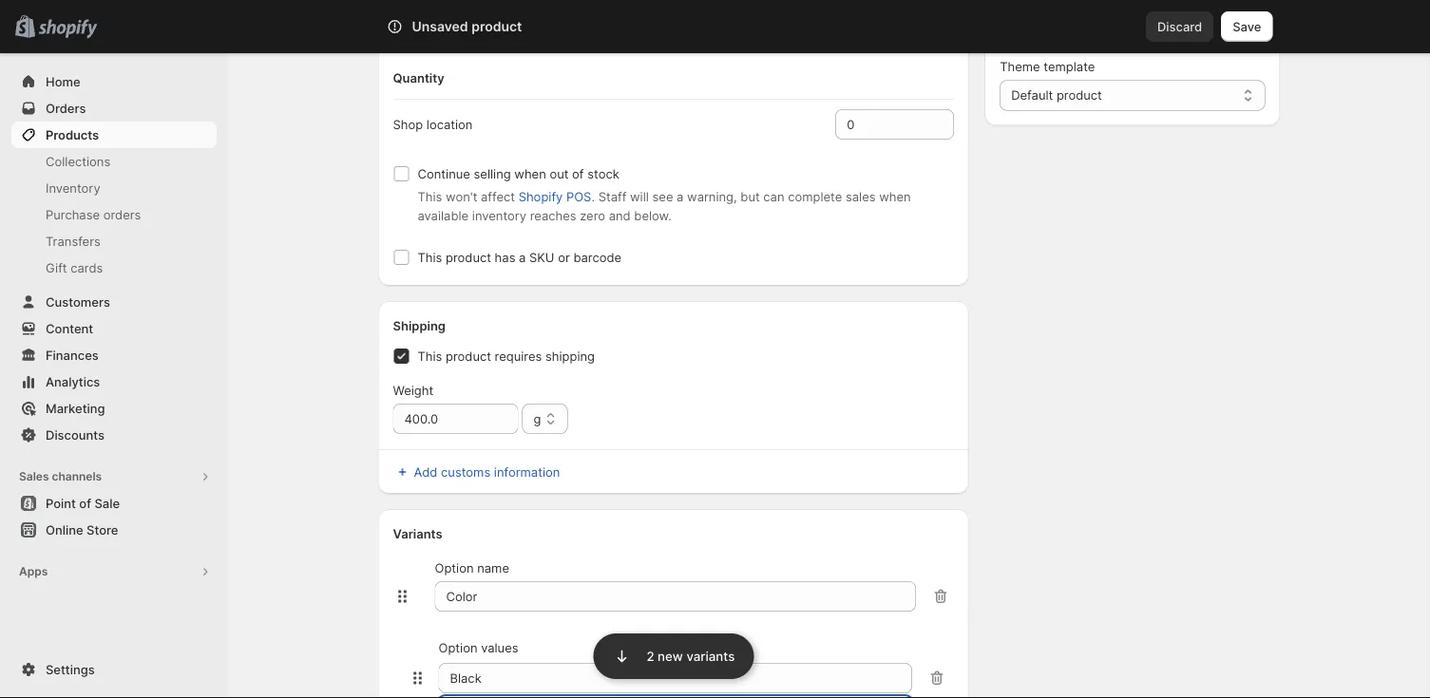 Task type: vqa. For each thing, say whether or not it's contained in the screenshot.
the at
no



Task type: locate. For each thing, give the bounding box(es) containing it.
purchase orders
[[46, 207, 141, 222]]

shop
[[393, 117, 423, 132]]

1 horizontal spatial of
[[572, 166, 584, 181]]

1 this from the top
[[418, 189, 442, 204]]

purchase
[[46, 207, 100, 222]]

. staff will see a warning, but can complete sales when available inventory reaches zero and below.
[[418, 189, 911, 223]]

cards
[[71, 260, 103, 275]]

online
[[46, 523, 83, 537]]

0 horizontal spatial when
[[514, 166, 546, 181]]

a
[[677, 189, 684, 204], [519, 250, 526, 265]]

sales
[[846, 189, 876, 204]]

orders link
[[11, 95, 217, 122]]

2 new variants
[[647, 649, 735, 664]]

0 vertical spatial of
[[572, 166, 584, 181]]

discard button
[[1146, 11, 1214, 42]]

of inside the point of sale link
[[79, 496, 91, 511]]

pos
[[566, 189, 591, 204]]

this
[[418, 189, 442, 204], [418, 250, 442, 265], [418, 349, 442, 363]]

won't
[[446, 189, 477, 204]]

1 horizontal spatial a
[[677, 189, 684, 204]]

theme template
[[1000, 59, 1095, 74]]

0 horizontal spatial a
[[519, 250, 526, 265]]

0 vertical spatial when
[[514, 166, 546, 181]]

product down template
[[1057, 88, 1102, 103]]

home
[[46, 74, 80, 89]]

weight
[[393, 383, 433, 398]]

customers link
[[11, 289, 217, 315]]

customs
[[441, 465, 491, 479]]

settings
[[46, 662, 95, 677]]

online store button
[[0, 517, 228, 544]]

2 vertical spatial this
[[418, 349, 442, 363]]

product left requires
[[446, 349, 491, 363]]

new
[[658, 649, 683, 664]]

1 vertical spatial of
[[79, 496, 91, 511]]

online store
[[46, 523, 118, 537]]

a inside . staff will see a warning, but can complete sales when available inventory reaches zero and below.
[[677, 189, 684, 204]]

of
[[572, 166, 584, 181], [79, 496, 91, 511]]

below.
[[634, 208, 672, 223]]

shopify
[[519, 189, 563, 204]]

product for this product requires shipping
[[446, 349, 491, 363]]

channels
[[52, 470, 102, 484]]

sales channels
[[19, 470, 102, 484]]

continue selling when out of stock
[[418, 166, 619, 181]]

1 horizontal spatial when
[[879, 189, 911, 204]]

3 this from the top
[[418, 349, 442, 363]]

products link
[[11, 122, 217, 148]]

marketing link
[[11, 395, 217, 422]]

this for this product requires shipping
[[418, 349, 442, 363]]

see
[[652, 189, 673, 204]]

None number field
[[835, 109, 926, 140]]

None text field
[[439, 663, 912, 694]]

2
[[647, 649, 654, 664]]

analytics link
[[11, 369, 217, 395]]

option left name
[[435, 561, 474, 575]]

of left the sale
[[79, 496, 91, 511]]

product for unsaved product
[[471, 19, 522, 35]]

shipping
[[393, 318, 446, 333]]

this up available
[[418, 189, 442, 204]]

1 vertical spatial option
[[439, 640, 478, 655]]

option
[[435, 561, 474, 575], [439, 640, 478, 655]]

.
[[591, 189, 595, 204]]

2 this from the top
[[418, 250, 442, 265]]

save
[[1233, 19, 1261, 34]]

variants
[[393, 526, 442, 541]]

point of sale link
[[11, 490, 217, 517]]

point of sale
[[46, 496, 120, 511]]

0 vertical spatial option
[[435, 561, 474, 575]]

will
[[630, 189, 649, 204]]

discard
[[1157, 19, 1202, 34]]

Weight text field
[[393, 404, 518, 434]]

finances link
[[11, 342, 217, 369]]

product left has
[[446, 250, 491, 265]]

continue
[[418, 166, 470, 181]]

this down the shipping on the left top
[[418, 349, 442, 363]]

a right has
[[519, 250, 526, 265]]

transfers
[[46, 234, 101, 248]]

orders
[[46, 101, 86, 115]]

when inside . staff will see a warning, but can complete sales when available inventory reaches zero and below.
[[879, 189, 911, 204]]

complete
[[788, 189, 842, 204]]

barcode
[[573, 250, 622, 265]]

gift cards
[[46, 260, 103, 275]]

search button
[[439, 11, 991, 42]]

Size text field
[[435, 582, 916, 612]]

this for this product has a sku or barcode
[[418, 250, 442, 265]]

when
[[514, 166, 546, 181], [879, 189, 911, 204]]

0 horizontal spatial of
[[79, 496, 91, 511]]

when right 'sales'
[[879, 189, 911, 204]]

when up shopify at the left top of page
[[514, 166, 546, 181]]

0 vertical spatial a
[[677, 189, 684, 204]]

option left values
[[439, 640, 478, 655]]

apps button
[[11, 559, 217, 585]]

1 vertical spatial when
[[879, 189, 911, 204]]

or
[[558, 250, 570, 265]]

this down available
[[418, 250, 442, 265]]

settings link
[[11, 657, 217, 683]]

affect
[[481, 189, 515, 204]]

product right unsaved
[[471, 19, 522, 35]]

of right the out
[[572, 166, 584, 181]]

1 vertical spatial this
[[418, 250, 442, 265]]

0 vertical spatial this
[[418, 189, 442, 204]]

zero
[[580, 208, 605, 223]]

unsaved
[[412, 19, 468, 35]]

apps
[[19, 565, 48, 579]]

a right see
[[677, 189, 684, 204]]

staff
[[598, 189, 627, 204]]

products
[[46, 127, 99, 142]]



Task type: describe. For each thing, give the bounding box(es) containing it.
gift cards link
[[11, 255, 217, 281]]

shopify pos link
[[519, 189, 591, 204]]

customers
[[46, 295, 110, 309]]

stock
[[587, 166, 619, 181]]

orders
[[103, 207, 141, 222]]

1 vertical spatial a
[[519, 250, 526, 265]]

content
[[46, 321, 93, 336]]

option name
[[435, 561, 509, 575]]

theme
[[1000, 59, 1040, 74]]

product for this product has a sku or barcode
[[446, 250, 491, 265]]

quantity
[[393, 70, 444, 85]]

variants
[[686, 649, 735, 664]]

selling
[[474, 166, 511, 181]]

search
[[470, 19, 511, 34]]

gift
[[46, 260, 67, 275]]

save button
[[1221, 11, 1273, 42]]

add customs information button
[[382, 459, 966, 486]]

shipping
[[545, 349, 595, 363]]

analytics
[[46, 374, 100, 389]]

finances
[[46, 348, 99, 363]]

this product has a sku or barcode
[[418, 250, 622, 265]]

track
[[418, 29, 450, 43]]

transfers link
[[11, 228, 217, 255]]

can
[[763, 189, 784, 204]]

option for option values
[[439, 640, 478, 655]]

but
[[741, 189, 760, 204]]

g
[[534, 411, 541, 426]]

default
[[1011, 88, 1053, 103]]

add
[[414, 465, 438, 479]]

out
[[550, 166, 569, 181]]

sale
[[94, 496, 120, 511]]

marketing
[[46, 401, 105, 416]]

track quantity
[[418, 29, 501, 43]]

default product
[[1011, 88, 1102, 103]]

values
[[481, 640, 518, 655]]

location
[[426, 117, 473, 132]]

collections link
[[11, 148, 217, 175]]

shopify image
[[38, 19, 97, 38]]

inventory
[[46, 181, 100, 195]]

sku
[[529, 250, 554, 265]]

2 new variants button
[[593, 632, 754, 679]]

discounts
[[46, 428, 105, 442]]

unsaved product
[[412, 19, 522, 35]]

sales channels button
[[11, 464, 217, 490]]

product for default product
[[1057, 88, 1102, 103]]

reaches
[[530, 208, 576, 223]]

this for this won't affect shopify pos
[[418, 189, 442, 204]]

template
[[1044, 59, 1095, 74]]

home link
[[11, 68, 217, 95]]

discounts link
[[11, 422, 217, 449]]

and
[[609, 208, 631, 223]]

inventory link
[[11, 175, 217, 201]]

point
[[46, 496, 76, 511]]

shop location
[[393, 117, 473, 132]]

inventory
[[472, 208, 527, 223]]

this product requires shipping
[[418, 349, 595, 363]]

requires
[[495, 349, 542, 363]]

quantity
[[454, 29, 501, 43]]

sales
[[19, 470, 49, 484]]

store
[[87, 523, 118, 537]]

online store link
[[11, 517, 217, 544]]

information
[[494, 465, 560, 479]]

point of sale button
[[0, 490, 228, 517]]

purchase orders link
[[11, 201, 217, 228]]

content link
[[11, 315, 217, 342]]

add customs information
[[414, 465, 560, 479]]

has
[[495, 250, 515, 265]]

warning,
[[687, 189, 737, 204]]

available
[[418, 208, 469, 223]]

this won't affect shopify pos
[[418, 189, 591, 204]]

option for option name
[[435, 561, 474, 575]]



